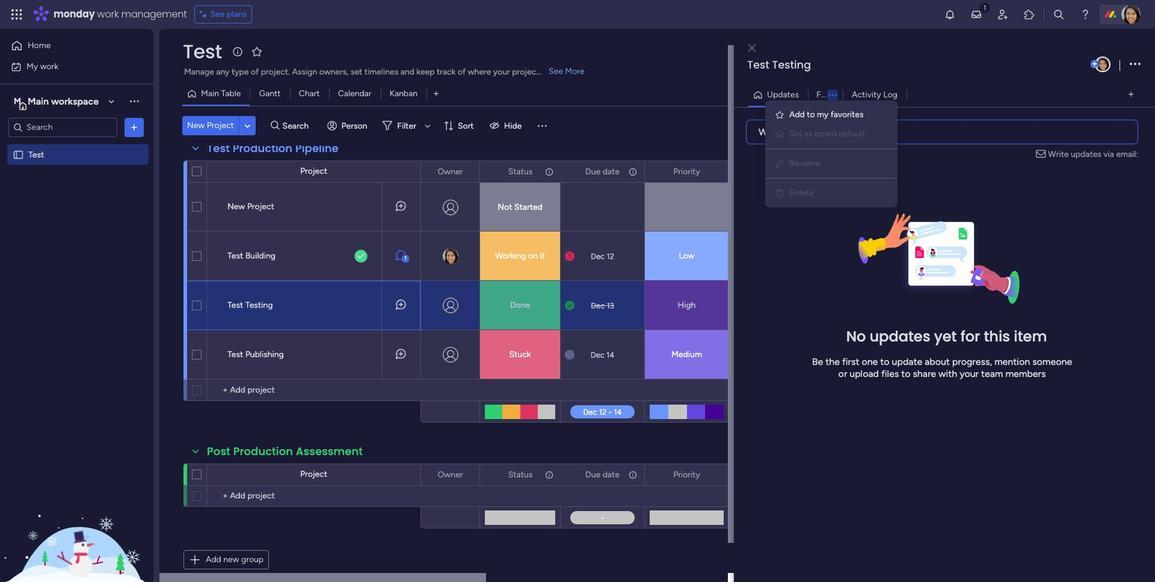 Task type: locate. For each thing, give the bounding box(es) containing it.
add view image up email:
[[1129, 90, 1134, 99]]

1 horizontal spatial main
[[201, 89, 219, 99]]

help image
[[1080, 8, 1092, 20]]

option
[[0, 144, 154, 146]]

0 horizontal spatial updates
[[870, 327, 931, 347]]

inbox image
[[971, 8, 983, 20]]

2 status from the top
[[509, 470, 533, 480]]

column information image for status
[[545, 470, 554, 480]]

Owner field
[[435, 165, 466, 179], [435, 469, 466, 482]]

see left plans
[[211, 9, 225, 19]]

testing
[[773, 57, 812, 72], [245, 300, 273, 311]]

angle down image
[[245, 121, 251, 130]]

1 horizontal spatial write
[[1049, 149, 1070, 159]]

1 vertical spatial add
[[206, 555, 221, 565]]

dec left 14
[[591, 351, 605, 360]]

2 due from the top
[[586, 470, 601, 480]]

work for monday
[[97, 7, 119, 21]]

james peterson image
[[1122, 5, 1141, 24], [1096, 57, 1111, 72]]

write an update...
[[759, 126, 834, 138]]

mention
[[995, 356, 1031, 368]]

1 horizontal spatial james peterson image
[[1122, 5, 1141, 24]]

1 vertical spatial new
[[228, 202, 245, 212]]

add up write an update...
[[790, 110, 805, 120]]

to down update
[[902, 368, 911, 380]]

0 horizontal spatial main
[[28, 95, 49, 107]]

via
[[1104, 149, 1115, 159]]

add view image
[[434, 89, 439, 98], [1129, 90, 1134, 99]]

project down pipeline
[[300, 166, 328, 176]]

search everything image
[[1054, 8, 1066, 20]]

see for see more
[[549, 66, 563, 76]]

0 horizontal spatial see
[[211, 9, 225, 19]]

0 horizontal spatial column information image
[[545, 167, 554, 177]]

0 horizontal spatial testing
[[245, 300, 273, 311]]

filter button
[[378, 116, 435, 135]]

first
[[843, 356, 860, 368]]

updates
[[768, 89, 799, 100]]

1 horizontal spatial add
[[790, 110, 805, 120]]

1 column information image from the left
[[545, 470, 554, 480]]

write down add to my favorites image on the right top
[[759, 126, 783, 138]]

1 horizontal spatial column information image
[[629, 470, 638, 480]]

production for test
[[233, 141, 293, 156]]

see left "more"
[[549, 66, 563, 76]]

0 vertical spatial see
[[211, 9, 225, 19]]

1 vertical spatial due date field
[[583, 469, 623, 482]]

1 horizontal spatial test testing
[[748, 57, 812, 72]]

1 horizontal spatial see
[[549, 66, 563, 76]]

1 vertical spatial status field
[[506, 469, 536, 482]]

of
[[251, 67, 259, 77], [458, 67, 466, 77]]

test testing down the 'test building'
[[228, 300, 273, 311]]

due for test production pipeline
[[586, 166, 601, 177]]

to left my
[[807, 110, 816, 120]]

gantt
[[259, 89, 281, 99]]

assessment
[[296, 444, 363, 459]]

0 vertical spatial add
[[790, 110, 805, 120]]

production inside test production pipeline field
[[233, 141, 293, 156]]

add to my favorites
[[790, 110, 864, 120]]

production
[[233, 141, 293, 156], [233, 444, 293, 459]]

main workspace
[[28, 95, 99, 107]]

1 horizontal spatial testing
[[773, 57, 812, 72]]

column information image
[[545, 470, 554, 480], [629, 470, 638, 480]]

0 vertical spatial new
[[187, 120, 205, 131]]

2 of from the left
[[458, 67, 466, 77]]

dec left the 13
[[591, 301, 605, 310]]

test testing
[[748, 57, 812, 72], [228, 300, 273, 311]]

testing down building
[[245, 300, 273, 311]]

0 vertical spatial production
[[233, 141, 293, 156]]

and
[[401, 67, 415, 77]]

1 vertical spatial priority
[[674, 470, 701, 480]]

arrow down image
[[421, 119, 435, 133]]

of right track
[[458, 67, 466, 77]]

0 horizontal spatial work
[[40, 61, 58, 71]]

due date field for test production pipeline
[[583, 165, 623, 179]]

1 horizontal spatial new
[[228, 202, 245, 212]]

an
[[785, 126, 795, 138]]

any
[[216, 67, 230, 77]]

0 vertical spatial priority field
[[671, 165, 704, 179]]

my
[[818, 110, 829, 120]]

12
[[607, 252, 615, 261]]

0 horizontal spatial to
[[807, 110, 816, 120]]

work right monday
[[97, 7, 119, 21]]

menu containing add to my favorites
[[766, 101, 898, 208]]

2 owner from the top
[[438, 470, 463, 480]]

0 vertical spatial james peterson image
[[1122, 5, 1141, 24]]

rename image
[[775, 159, 785, 169]]

write
[[759, 126, 783, 138], [1049, 149, 1070, 159]]

0 vertical spatial due date field
[[583, 165, 623, 179]]

2 status field from the top
[[506, 469, 536, 482]]

new down 'main table' button
[[187, 120, 205, 131]]

updates left via
[[1072, 149, 1102, 159]]

dec 14
[[591, 351, 615, 360]]

1 vertical spatial owner field
[[435, 469, 466, 482]]

type
[[232, 67, 249, 77]]

new
[[187, 120, 205, 131], [228, 202, 245, 212]]

as
[[805, 129, 813, 139]]

1 vertical spatial updates
[[870, 327, 931, 347]]

1 due from the top
[[586, 166, 601, 177]]

write an update... button
[[747, 120, 1139, 144]]

options image
[[1131, 56, 1141, 73], [128, 121, 140, 133], [463, 162, 471, 182], [628, 162, 636, 182], [544, 465, 553, 486]]

1 due date field from the top
[[583, 165, 623, 179]]

0 vertical spatial owner field
[[435, 165, 466, 179]]

manage any type of project. assign owners, set timelines and keep track of where your project stands.
[[184, 67, 569, 77]]

new
[[223, 555, 239, 565]]

new project
[[187, 120, 234, 131], [228, 202, 274, 212]]

production right post
[[233, 444, 293, 459]]

0 vertical spatial status
[[509, 166, 533, 177]]

0 vertical spatial to
[[807, 110, 816, 120]]

see
[[211, 9, 225, 19], [549, 66, 563, 76]]

+ Add project text field
[[213, 489, 311, 504]]

new up the 'test building'
[[228, 202, 245, 212]]

project
[[512, 67, 540, 77]]

0 vertical spatial date
[[603, 166, 620, 177]]

0 vertical spatial priority
[[674, 166, 701, 177]]

hide
[[504, 121, 522, 131]]

dec left 12
[[591, 252, 605, 261]]

1 horizontal spatial column information image
[[629, 167, 638, 177]]

0 vertical spatial status field
[[506, 165, 536, 179]]

test publishing
[[228, 350, 284, 360]]

options image
[[825, 91, 842, 98], [544, 162, 553, 182], [463, 465, 471, 486], [628, 465, 636, 486]]

1 vertical spatial date
[[603, 470, 620, 480]]

2 owner field from the top
[[435, 469, 466, 482]]

workspace selection element
[[11, 94, 101, 110]]

1
[[405, 255, 407, 262]]

this
[[985, 327, 1011, 347]]

Test field
[[180, 38, 225, 65]]

2 due date field from the top
[[583, 469, 623, 482]]

updates
[[1072, 149, 1102, 159], [870, 327, 931, 347]]

test testing up updates
[[748, 57, 812, 72]]

1 horizontal spatial to
[[881, 356, 890, 368]]

Status field
[[506, 165, 536, 179], [506, 469, 536, 482]]

0 vertical spatial work
[[97, 7, 119, 21]]

owner
[[438, 166, 463, 177], [438, 470, 463, 480]]

yet
[[935, 327, 958, 347]]

update
[[893, 356, 923, 368]]

1 owner from the top
[[438, 166, 463, 177]]

main for main table
[[201, 89, 219, 99]]

0 vertical spatial due date
[[586, 166, 620, 177]]

Search field
[[280, 117, 316, 134]]

0 horizontal spatial add
[[206, 555, 221, 565]]

1 vertical spatial testing
[[245, 300, 273, 311]]

main left table
[[201, 89, 219, 99]]

1 vertical spatial due date
[[586, 470, 620, 480]]

work right the my
[[40, 61, 58, 71]]

1 horizontal spatial of
[[458, 67, 466, 77]]

Due date field
[[583, 165, 623, 179], [583, 469, 623, 482]]

write for write an update...
[[759, 126, 783, 138]]

0 vertical spatial owner
[[438, 166, 463, 177]]

activity
[[853, 89, 882, 100]]

1 horizontal spatial add view image
[[1129, 90, 1134, 99]]

write updates via email:
[[1049, 149, 1139, 159]]

new project down 'main table' button
[[187, 120, 234, 131]]

no updates yet for this item
[[847, 327, 1048, 347]]

date for post production assessment
[[603, 470, 620, 480]]

project left angle down image
[[207, 120, 234, 131]]

set
[[351, 67, 363, 77]]

to up files
[[881, 356, 890, 368]]

sort button
[[439, 116, 481, 135]]

high
[[678, 300, 696, 311]]

production for post
[[233, 444, 293, 459]]

main inside workspace selection element
[[28, 95, 49, 107]]

1 vertical spatial priority field
[[671, 469, 704, 482]]

0 vertical spatial due
[[586, 166, 601, 177]]

1 vertical spatial see
[[549, 66, 563, 76]]

0 vertical spatial updates
[[1072, 149, 1102, 159]]

13
[[607, 301, 615, 310]]

owners,
[[319, 67, 349, 77]]

invite members image
[[998, 8, 1010, 20]]

0 vertical spatial dec
[[591, 252, 605, 261]]

test left publishing
[[228, 350, 243, 360]]

1 vertical spatial test testing
[[228, 300, 273, 311]]

2 date from the top
[[603, 470, 620, 480]]

add to my favorites image
[[775, 110, 785, 120]]

0 vertical spatial test testing
[[748, 57, 812, 72]]

Priority field
[[671, 165, 704, 179], [671, 469, 704, 482]]

menu
[[766, 101, 898, 208]]

your inside be the first one to update about progress, mention someone or upload files to share with your team members
[[960, 368, 980, 380]]

main inside button
[[201, 89, 219, 99]]

0 horizontal spatial new
[[187, 120, 205, 131]]

workspace
[[51, 95, 99, 107]]

1 due date from the top
[[586, 166, 620, 177]]

1 horizontal spatial updates
[[1072, 149, 1102, 159]]

Post Production Assessment field
[[204, 444, 366, 460]]

1 column information image from the left
[[545, 167, 554, 177]]

Test Production Pipeline field
[[204, 141, 342, 157]]

2 due date from the top
[[586, 470, 620, 480]]

0 vertical spatial new project
[[187, 120, 234, 131]]

see inside button
[[211, 9, 225, 19]]

files button
[[809, 85, 843, 104]]

due date for pipeline
[[586, 166, 620, 177]]

show board description image
[[230, 46, 245, 58]]

project
[[207, 120, 234, 131], [300, 166, 328, 176], [247, 202, 274, 212], [300, 470, 328, 480]]

0 horizontal spatial your
[[494, 67, 510, 77]]

project inside button
[[207, 120, 234, 131]]

1 vertical spatial write
[[1049, 149, 1070, 159]]

2 horizontal spatial to
[[902, 368, 911, 380]]

add new group
[[206, 555, 264, 565]]

add view image down track
[[434, 89, 439, 98]]

updates up update
[[870, 327, 931, 347]]

be
[[813, 356, 824, 368]]

1 status field from the top
[[506, 165, 536, 179]]

1 vertical spatial dec
[[591, 301, 605, 310]]

manage
[[184, 67, 214, 77]]

done
[[510, 300, 530, 311]]

test building
[[228, 251, 276, 261]]

add inside menu
[[790, 110, 805, 120]]

1 vertical spatial status
[[509, 470, 533, 480]]

write inside button
[[759, 126, 783, 138]]

updates for write
[[1072, 149, 1102, 159]]

dec for dec 13
[[591, 301, 605, 310]]

close image
[[749, 44, 756, 53]]

0 horizontal spatial test testing
[[228, 300, 273, 311]]

0 horizontal spatial of
[[251, 67, 259, 77]]

publishing
[[245, 350, 284, 360]]

1 vertical spatial owner
[[438, 470, 463, 480]]

1 vertical spatial your
[[960, 368, 980, 380]]

1 horizontal spatial your
[[960, 368, 980, 380]]

chart
[[299, 89, 320, 99]]

test left building
[[228, 251, 243, 261]]

1 vertical spatial production
[[233, 444, 293, 459]]

calendar button
[[329, 84, 381, 104]]

share
[[914, 368, 937, 380]]

testing up updates
[[773, 57, 812, 72]]

write left via
[[1049, 149, 1070, 159]]

your down progress,
[[960, 368, 980, 380]]

2 column information image from the left
[[629, 167, 638, 177]]

production down v2 search image
[[233, 141, 293, 156]]

due date for assessment
[[586, 470, 620, 480]]

your right where
[[494, 67, 510, 77]]

1 status from the top
[[509, 166, 533, 177]]

test right public board icon
[[28, 150, 44, 160]]

main right workspace "image"
[[28, 95, 49, 107]]

test testing inside field
[[748, 57, 812, 72]]

files
[[817, 89, 834, 100]]

new project button
[[182, 116, 239, 135]]

work
[[97, 7, 119, 21], [40, 61, 58, 71]]

test
[[183, 38, 222, 65], [748, 57, 770, 72], [207, 141, 230, 156], [28, 150, 44, 160], [228, 251, 243, 261], [228, 300, 243, 311], [228, 350, 243, 360]]

stands.
[[542, 67, 569, 77]]

new project inside button
[[187, 120, 234, 131]]

1 vertical spatial due
[[586, 470, 601, 480]]

Search in workspace field
[[25, 120, 101, 134]]

timelines
[[365, 67, 399, 77]]

add inside "button"
[[206, 555, 221, 565]]

menu image
[[537, 120, 549, 132]]

lottie animation element
[[0, 461, 154, 583]]

1 priority field from the top
[[671, 165, 704, 179]]

new project up the 'test building'
[[228, 202, 274, 212]]

column information image
[[545, 167, 554, 177], [629, 167, 638, 177]]

work inside button
[[40, 61, 58, 71]]

see more
[[549, 66, 585, 76]]

2 column information image from the left
[[629, 470, 638, 480]]

0 horizontal spatial write
[[759, 126, 783, 138]]

of right type on the left
[[251, 67, 259, 77]]

0 vertical spatial write
[[759, 126, 783, 138]]

1 horizontal spatial work
[[97, 7, 119, 21]]

monday
[[54, 7, 95, 21]]

0 vertical spatial your
[[494, 67, 510, 77]]

progress,
[[953, 356, 993, 368]]

add
[[790, 110, 805, 120], [206, 555, 221, 565]]

production inside post production assessment field
[[233, 444, 293, 459]]

0 horizontal spatial column information image
[[545, 470, 554, 480]]

add left new
[[206, 555, 221, 565]]

2 vertical spatial dec
[[591, 351, 605, 360]]

0 vertical spatial testing
[[773, 57, 812, 72]]

column information image for status
[[545, 167, 554, 177]]

add new group button
[[184, 551, 269, 570]]

write for write updates via email:
[[1049, 149, 1070, 159]]

options image inside files button
[[825, 91, 842, 98]]

1 date from the top
[[603, 166, 620, 177]]

0 horizontal spatial james peterson image
[[1096, 57, 1111, 72]]

1 vertical spatial work
[[40, 61, 58, 71]]

0 horizontal spatial add view image
[[434, 89, 439, 98]]



Task type: describe. For each thing, give the bounding box(es) containing it.
status field for status column information image
[[506, 165, 536, 179]]

test down new project button
[[207, 141, 230, 156]]

due for post production assessment
[[586, 470, 601, 480]]

plans
[[227, 9, 247, 19]]

owner for first owner field from the top
[[438, 166, 463, 177]]

test production pipeline
[[207, 141, 339, 156]]

1 button
[[382, 232, 421, 281]]

project up building
[[247, 202, 274, 212]]

pipeline
[[296, 141, 339, 156]]

rename menu item
[[775, 157, 889, 171]]

working on it
[[495, 251, 545, 261]]

started
[[515, 202, 543, 213]]

one
[[862, 356, 879, 368]]

calendar
[[338, 89, 372, 99]]

management
[[121, 7, 187, 21]]

it
[[540, 251, 545, 261]]

1 image
[[980, 1, 991, 14]]

owner for first owner field from the bottom of the page
[[438, 470, 463, 480]]

main for main workspace
[[28, 95, 49, 107]]

upload
[[850, 368, 880, 380]]

date for test production pipeline
[[603, 166, 620, 177]]

delete
[[790, 188, 815, 198]]

test inside list box
[[28, 150, 44, 160]]

see more link
[[548, 66, 586, 78]]

select product image
[[11, 8, 23, 20]]

with
[[939, 368, 958, 380]]

team
[[982, 368, 1004, 380]]

1 of from the left
[[251, 67, 259, 77]]

due date field for post production assessment
[[583, 469, 623, 482]]

project down assessment
[[300, 470, 328, 480]]

item
[[1015, 327, 1048, 347]]

add for add to my favorites
[[790, 110, 805, 120]]

filter
[[398, 121, 417, 131]]

dec for dec 12
[[591, 252, 605, 261]]

files
[[882, 368, 900, 380]]

1 vertical spatial to
[[881, 356, 890, 368]]

Test Testing field
[[745, 57, 1089, 73]]

gantt button
[[250, 84, 290, 104]]

my work button
[[7, 57, 129, 76]]

1 vertical spatial new project
[[228, 202, 274, 212]]

delete menu item
[[775, 186, 889, 200]]

main table
[[201, 89, 241, 99]]

column information image for due date
[[629, 470, 638, 480]]

v2 overdue deadline image
[[565, 251, 575, 262]]

low
[[679, 251, 695, 261]]

person button
[[322, 116, 375, 135]]

dec for dec 14
[[591, 351, 605, 360]]

dec 13
[[591, 301, 615, 310]]

assign
[[292, 67, 317, 77]]

on
[[529, 251, 538, 261]]

sort
[[458, 121, 474, 131]]

v2 done deadline image
[[565, 300, 575, 312]]

working
[[495, 251, 527, 261]]

my
[[26, 61, 38, 71]]

set as board default image
[[775, 129, 785, 139]]

set as board default
[[790, 129, 866, 139]]

hide button
[[485, 116, 529, 135]]

dec 12
[[591, 252, 615, 261]]

stuck
[[510, 350, 531, 360]]

1 priority from the top
[[674, 166, 701, 177]]

chart button
[[290, 84, 329, 104]]

for
[[961, 327, 981, 347]]

add for add new group
[[206, 555, 221, 565]]

envelope o image
[[1037, 148, 1049, 160]]

main table button
[[182, 84, 250, 104]]

email:
[[1117, 149, 1139, 159]]

project.
[[261, 67, 290, 77]]

kanban button
[[381, 84, 427, 104]]

group
[[241, 555, 264, 565]]

person
[[342, 121, 367, 131]]

workspace image
[[11, 95, 23, 108]]

2 vertical spatial to
[[902, 368, 911, 380]]

1 vertical spatial james peterson image
[[1096, 57, 1111, 72]]

status for column information icon related to status
[[509, 470, 533, 480]]

lottie animation image
[[0, 461, 154, 583]]

see plans button
[[194, 5, 252, 23]]

test up manage
[[183, 38, 222, 65]]

track
[[437, 67, 456, 77]]

set
[[790, 129, 803, 139]]

medium
[[672, 350, 702, 360]]

delete image
[[775, 188, 785, 198]]

updates button
[[749, 85, 809, 104]]

home button
[[7, 36, 129, 55]]

set as board default menu item
[[775, 127, 889, 141]]

more
[[566, 66, 585, 76]]

14
[[607, 351, 615, 360]]

m
[[14, 96, 21, 106]]

2 priority field from the top
[[671, 469, 704, 482]]

dapulse addbtn image
[[1092, 60, 1099, 68]]

someone
[[1033, 356, 1073, 368]]

no
[[847, 327, 867, 347]]

updates for no
[[870, 327, 931, 347]]

status for status column information image
[[509, 166, 533, 177]]

kanban
[[390, 89, 418, 99]]

add to favorites image
[[251, 45, 263, 57]]

update...
[[798, 126, 834, 138]]

apps image
[[1024, 8, 1036, 20]]

see plans
[[211, 9, 247, 19]]

activity log
[[853, 89, 898, 100]]

column information image for due date
[[629, 167, 638, 177]]

table
[[221, 89, 241, 99]]

test down close icon
[[748, 57, 770, 72]]

monday work management
[[54, 7, 187, 21]]

notifications image
[[945, 8, 957, 20]]

keep
[[417, 67, 435, 77]]

test down the 'test building'
[[228, 300, 243, 311]]

test list box
[[0, 142, 154, 328]]

not started
[[498, 202, 543, 213]]

2 priority from the top
[[674, 470, 701, 480]]

public board image
[[13, 149, 24, 160]]

v2 search image
[[271, 119, 280, 133]]

work for my
[[40, 61, 58, 71]]

1 owner field from the top
[[435, 165, 466, 179]]

testing inside test testing field
[[773, 57, 812, 72]]

about
[[925, 356, 951, 368]]

+ Add project text field
[[213, 384, 311, 398]]

status field for column information icon related to status
[[506, 469, 536, 482]]

workspace options image
[[128, 95, 140, 107]]

new inside button
[[187, 120, 205, 131]]

my work
[[26, 61, 58, 71]]

see for see plans
[[211, 9, 225, 19]]



Task type: vqa. For each thing, say whether or not it's contained in the screenshot.
the for inside Assign a task owner for effective teamwork
no



